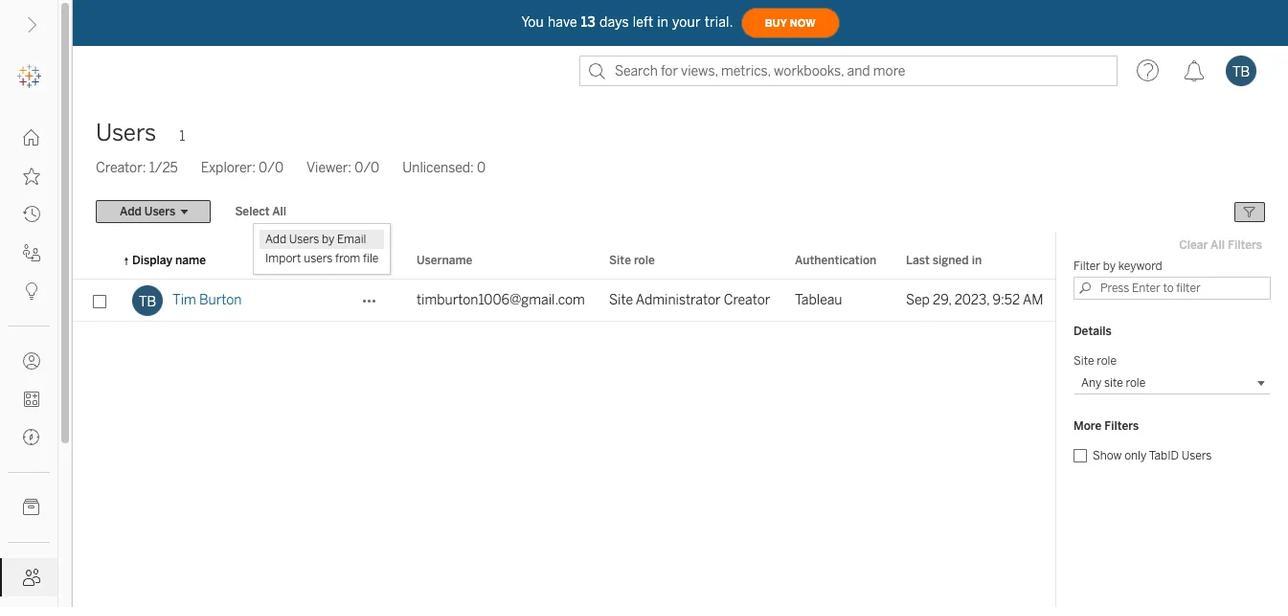 Task type: describe. For each thing, give the bounding box(es) containing it.
trial.
[[705, 14, 733, 30]]

display
[[132, 254, 173, 267]]

buy now
[[765, 17, 816, 29]]

viewer: 0/0
[[307, 160, 380, 176]]

shared with me image
[[23, 244, 40, 261]]

creator: 1/25
[[96, 160, 178, 176]]

13
[[581, 14, 596, 30]]

filters inside button
[[1228, 239, 1262, 252]]

users right tabid
[[1182, 449, 1212, 463]]

only
[[1125, 449, 1147, 463]]

add users by email import users from file
[[265, 233, 379, 265]]

days
[[600, 14, 629, 30]]

favorites image
[[23, 168, 40, 185]]

tim burton link
[[172, 280, 242, 322]]

recommendations image
[[23, 283, 40, 300]]

select all
[[235, 205, 286, 218]]

main navigation. press the up and down arrow keys to access links. element
[[0, 119, 57, 607]]

am
[[1023, 292, 1044, 308]]

row containing tim burton
[[73, 280, 1057, 322]]

add for add users
[[120, 205, 142, 218]]

add users by email menu item
[[260, 230, 384, 249]]

users inside dropdown button
[[144, 205, 176, 218]]

clear all filters button
[[1171, 234, 1271, 257]]

any site role button
[[1074, 372, 1271, 395]]

add for add users by email import users from file
[[265, 233, 286, 246]]

recents image
[[23, 206, 40, 223]]

tim
[[172, 292, 196, 308]]

users up creator:
[[96, 119, 156, 147]]

details
[[1074, 325, 1112, 338]]

explore image
[[23, 429, 40, 446]]

any site role
[[1081, 376, 1146, 390]]

clear
[[1179, 239, 1208, 252]]

clear all filters
[[1179, 239, 1262, 252]]

display name
[[132, 254, 206, 267]]

email
[[337, 233, 366, 246]]

sep 29, 2023, 9:52 am
[[906, 292, 1044, 308]]

filter
[[1074, 260, 1101, 273]]

select
[[235, 205, 270, 218]]

buy
[[765, 17, 787, 29]]

users inside add users by email import users from file
[[289, 233, 319, 246]]

unlicensed: 0
[[403, 160, 486, 176]]

site administrator creator
[[609, 292, 770, 308]]

creator:
[[96, 160, 146, 176]]

1 horizontal spatial site role
[[1074, 354, 1117, 368]]

any
[[1081, 376, 1102, 390]]

select all button
[[223, 200, 299, 223]]

1/25
[[149, 160, 178, 176]]

creator
[[724, 292, 770, 308]]

29,
[[933, 292, 952, 308]]

username
[[417, 254, 473, 267]]

more filters
[[1074, 420, 1139, 433]]

2023,
[[955, 292, 990, 308]]

in inside 'grid'
[[972, 254, 982, 267]]

0/0 for viewer: 0/0
[[355, 160, 380, 176]]

1 horizontal spatial by
[[1103, 260, 1116, 273]]

0
[[477, 160, 486, 176]]



Task type: locate. For each thing, give the bounding box(es) containing it.
administrator
[[636, 292, 721, 308]]

2 vertical spatial role
[[1126, 376, 1146, 390]]

menu containing add users by email
[[254, 224, 390, 274]]

1 vertical spatial in
[[972, 254, 982, 267]]

import
[[265, 252, 301, 265]]

from
[[335, 252, 360, 265]]

1 horizontal spatial all
[[1211, 239, 1225, 252]]

collections image
[[23, 391, 40, 408]]

role
[[634, 254, 655, 267], [1097, 354, 1117, 368], [1126, 376, 1146, 390]]

add users
[[120, 205, 176, 218]]

burton
[[199, 292, 242, 308]]

explorer: 0/0
[[201, 160, 284, 176]]

0/0 for explorer: 0/0
[[259, 160, 284, 176]]

0 vertical spatial add
[[120, 205, 142, 218]]

keyword
[[1118, 260, 1163, 273]]

0 horizontal spatial in
[[657, 14, 669, 30]]

tabid
[[1149, 449, 1179, 463]]

1 0/0 from the left
[[259, 160, 284, 176]]

role up the any site role
[[1097, 354, 1117, 368]]

all for select
[[272, 205, 286, 218]]

all right clear
[[1211, 239, 1225, 252]]

add users button
[[96, 200, 211, 223]]

last
[[906, 254, 930, 267]]

0 horizontal spatial filters
[[1105, 420, 1139, 433]]

1 vertical spatial add
[[265, 233, 286, 246]]

all
[[272, 205, 286, 218], [1211, 239, 1225, 252]]

have
[[548, 14, 577, 30]]

by right filter
[[1103, 260, 1116, 273]]

0 horizontal spatial 0/0
[[259, 160, 284, 176]]

site role
[[609, 254, 655, 267], [1074, 354, 1117, 368]]

1 horizontal spatial role
[[1097, 354, 1117, 368]]

navigation panel element
[[0, 57, 57, 607]]

name
[[175, 254, 206, 267]]

buy now button
[[741, 8, 840, 38]]

viewer:
[[307, 160, 352, 176]]

more
[[1074, 420, 1102, 433]]

0 vertical spatial site role
[[609, 254, 655, 267]]

1 vertical spatial site role
[[1074, 354, 1117, 368]]

2 vertical spatial site
[[1074, 354, 1094, 368]]

1 vertical spatial filters
[[1105, 420, 1139, 433]]

0 horizontal spatial add
[[120, 205, 142, 218]]

users
[[96, 119, 156, 147], [144, 205, 176, 218], [289, 233, 319, 246], [1182, 449, 1212, 463]]

1
[[179, 128, 185, 145]]

site
[[609, 254, 631, 267], [609, 292, 633, 308], [1074, 354, 1094, 368]]

you
[[521, 14, 544, 30]]

actions
[[349, 254, 391, 267]]

0 vertical spatial by
[[322, 233, 335, 246]]

menu
[[254, 224, 390, 274]]

timburton1006@gmail.com
[[417, 292, 585, 308]]

0 vertical spatial all
[[272, 205, 286, 218]]

0/0 right explorer:
[[259, 160, 284, 176]]

1 horizontal spatial add
[[265, 233, 286, 246]]

0 horizontal spatial by
[[322, 233, 335, 246]]

by
[[322, 233, 335, 246], [1103, 260, 1116, 273]]

by up users
[[322, 233, 335, 246]]

site up site administrator creator
[[609, 254, 631, 267]]

show
[[1093, 449, 1122, 463]]

0 vertical spatial site
[[609, 254, 631, 267]]

users down 1/25
[[144, 205, 176, 218]]

tableau
[[795, 292, 842, 308]]

in
[[657, 14, 669, 30], [972, 254, 982, 267]]

in right left at top
[[657, 14, 669, 30]]

site up "any"
[[1074, 354, 1094, 368]]

explorer:
[[201, 160, 256, 176]]

site
[[1104, 376, 1123, 390]]

2 0/0 from the left
[[355, 160, 380, 176]]

you have 13 days left in your trial.
[[521, 14, 733, 30]]

signed
[[933, 254, 969, 267]]

1 vertical spatial by
[[1103, 260, 1116, 273]]

0 vertical spatial in
[[657, 14, 669, 30]]

site left the administrator
[[609, 292, 633, 308]]

filters
[[1228, 239, 1262, 252], [1105, 420, 1139, 433]]

0 horizontal spatial all
[[272, 205, 286, 218]]

row
[[73, 280, 1057, 322]]

in right signed
[[972, 254, 982, 267]]

9:52
[[993, 292, 1020, 308]]

external assets image
[[23, 499, 40, 516]]

unlicensed:
[[403, 160, 474, 176]]

now
[[790, 17, 816, 29]]

all right "select"
[[272, 205, 286, 218]]

site role up the administrator
[[609, 254, 655, 267]]

add
[[120, 205, 142, 218], [265, 233, 286, 246]]

users image
[[23, 569, 40, 586]]

site role up "any"
[[1074, 354, 1117, 368]]

0/0 right 'viewer:'
[[355, 160, 380, 176]]

1 horizontal spatial in
[[972, 254, 982, 267]]

role up the administrator
[[634, 254, 655, 267]]

add up import
[[265, 233, 286, 246]]

add inside add users by email import users from file
[[265, 233, 286, 246]]

show only tabid users
[[1093, 449, 1212, 463]]

last signed in
[[906, 254, 982, 267]]

add down creator: 1/25
[[120, 205, 142, 218]]

users
[[304, 252, 333, 265]]

personal space image
[[23, 352, 40, 370]]

sep
[[906, 292, 930, 308]]

filters up only at right
[[1105, 420, 1139, 433]]

0 vertical spatial role
[[634, 254, 655, 267]]

all for clear
[[1211, 239, 1225, 252]]

filters right clear
[[1228, 239, 1262, 252]]

tim burton
[[172, 292, 242, 308]]

your
[[673, 14, 701, 30]]

1 vertical spatial all
[[1211, 239, 1225, 252]]

0 horizontal spatial site role
[[609, 254, 655, 267]]

add inside dropdown button
[[120, 205, 142, 218]]

0 horizontal spatial role
[[634, 254, 655, 267]]

authentication
[[795, 254, 877, 267]]

file
[[363, 252, 379, 265]]

0 vertical spatial filters
[[1228, 239, 1262, 252]]

role inside 'grid'
[[634, 254, 655, 267]]

grid
[[73, 243, 1057, 607]]

site role inside 'grid'
[[609, 254, 655, 267]]

1 vertical spatial site
[[609, 292, 633, 308]]

grid containing tim burton
[[73, 243, 1057, 607]]

home image
[[23, 129, 40, 147]]

1 horizontal spatial 0/0
[[355, 160, 380, 176]]

role right site at the right bottom of page
[[1126, 376, 1146, 390]]

2 horizontal spatial role
[[1126, 376, 1146, 390]]

users up users
[[289, 233, 319, 246]]

role inside popup button
[[1126, 376, 1146, 390]]

0/0
[[259, 160, 284, 176], [355, 160, 380, 176]]

1 horizontal spatial filters
[[1228, 239, 1262, 252]]

left
[[633, 14, 653, 30]]

filter by keyword
[[1074, 260, 1163, 273]]

by inside add users by email import users from file
[[322, 233, 335, 246]]

Filter by keyword text field
[[1074, 277, 1271, 300]]

1 vertical spatial role
[[1097, 354, 1117, 368]]

Search for views, metrics, workbooks, and more text field
[[579, 56, 1118, 86]]



Task type: vqa. For each thing, say whether or not it's contained in the screenshot.
1/25
yes



